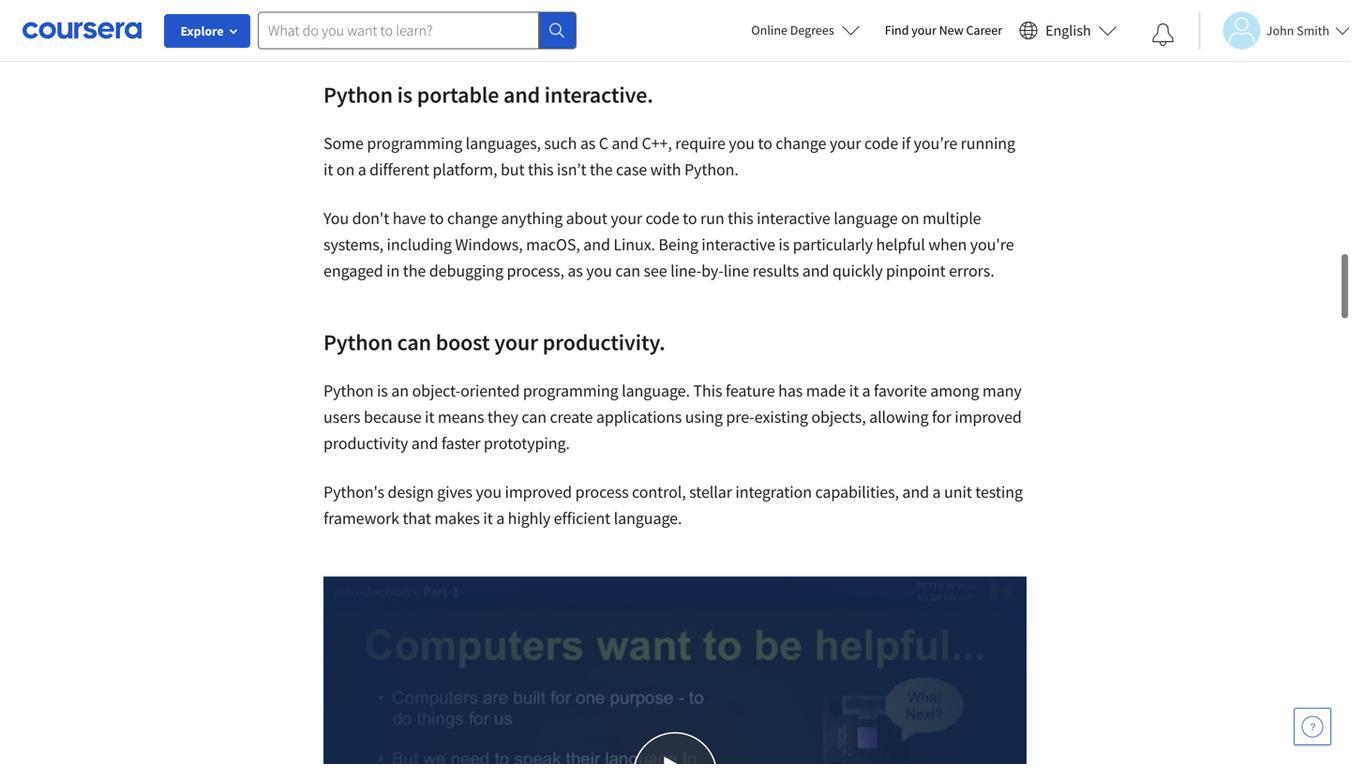 Task type: describe. For each thing, give the bounding box(es) containing it.
by-
[[702, 260, 724, 281]]

this inside you don't have to change anything about your code to run this interactive language on multiple systems, including windows, macos, and linux. being interactive is particularly helpful when you're engaged in the debugging process, as you can see line-by-line results and quickly pinpoint errors.
[[728, 208, 754, 229]]

object-
[[412, 380, 461, 401]]

python is an object-oriented programming language. this feature has made it a favorite among many users because it means they can create applications using pre-existing objects, allowing for improved productivity and faster prototyping.
[[324, 380, 1022, 454]]

show notifications image
[[1152, 23, 1175, 46]]

english button
[[1012, 0, 1125, 61]]

process
[[575, 482, 629, 503]]

and down particularly
[[803, 260, 829, 281]]

as inside you don't have to change anything about your code to run this interactive language on multiple systems, including windows, macos, and linux. being interactive is particularly helpful when you're engaged in the debugging process, as you can see line-by-line results and quickly pinpoint errors.
[[568, 260, 583, 281]]

portable
[[417, 81, 499, 109]]

boost
[[436, 328, 490, 356]]

you inside python's design gives you improved process control, stellar integration capabilities, and a unit testing framework that makes it a highly efficient language.
[[476, 482, 502, 503]]

language. inside python is an object-oriented programming language. this feature has made it a favorite among many users because it means they can create applications using pre-existing objects, allowing for improved productivity and faster prototyping.
[[622, 380, 690, 401]]

an
[[391, 380, 409, 401]]

is for python is an object-oriented programming language. this feature has made it a favorite among many users because it means they can create applications using pre-existing objects, allowing for improved productivity and faster prototyping.
[[377, 380, 388, 401]]

change inside some programming languages, such as c and c++, require you to change your code if you're running it on a different platform, but this isn't the case with python.
[[776, 133, 827, 154]]

1 vertical spatial interactive
[[702, 234, 775, 255]]

pre-
[[726, 407, 755, 428]]

users
[[324, 407, 361, 428]]

design
[[388, 482, 434, 503]]

macos,
[[526, 234, 580, 255]]

career
[[966, 22, 1003, 38]]

and inside python is an object-oriented programming language. this feature has made it a favorite among many users because it means they can create applications using pre-existing objects, allowing for improved productivity and faster prototyping.
[[411, 433, 438, 454]]

and up languages,
[[504, 81, 540, 109]]

for
[[932, 407, 952, 428]]

you're
[[970, 234, 1014, 255]]

platform,
[[433, 159, 497, 180]]

c++,
[[642, 133, 672, 154]]

python for python is an object-oriented programming language. this feature has made it a favorite among many users because it means they can create applications using pre-existing objects, allowing for improved productivity and faster prototyping.
[[324, 380, 374, 401]]

your inside some programming languages, such as c and c++, require you to change your code if you're running it on a different platform, but this isn't the case with python.
[[830, 133, 861, 154]]

some programming languages, such as c and c++, require you to change your code if you're running it on a different platform, but this isn't the case with python.
[[324, 133, 1016, 180]]

find your new career
[[885, 22, 1003, 38]]

explore
[[181, 23, 224, 39]]

find
[[885, 22, 909, 38]]

smith
[[1297, 22, 1330, 39]]

this inside some programming languages, such as c and c++, require you to change your code if you're running it on a different platform, but this isn't the case with python.
[[528, 159, 554, 180]]

on inside you don't have to change anything about your code to run this interactive language on multiple systems, including windows, macos, and linux. being interactive is particularly helpful when you're engaged in the debugging process, as you can see line-by-line results and quickly pinpoint errors.
[[901, 208, 920, 229]]

a inside some programming languages, such as c and c++, require you to change your code if you're running it on a different platform, but this isn't the case with python.
[[358, 159, 366, 180]]

language. inside python's design gives you improved process control, stellar integration capabilities, and a unit testing framework that makes it a highly efficient language.
[[614, 508, 682, 529]]

systems,
[[324, 234, 384, 255]]

languages,
[[466, 133, 541, 154]]

you don't have to change anything about your code to run this interactive language on multiple systems, including windows, macos, and linux. being interactive is particularly helpful when you're engaged in the debugging process, as you can see line-by-line results and quickly pinpoint errors.
[[324, 208, 1014, 281]]

line-
[[671, 260, 702, 281]]

results
[[753, 260, 799, 281]]

favorite
[[874, 380, 927, 401]]

programming inside python is an object-oriented programming language. this feature has made it a favorite among many users because it means they can create applications using pre-existing objects, allowing for improved productivity and faster prototyping.
[[523, 380, 619, 401]]

testing
[[976, 482, 1023, 503]]

isn't
[[557, 159, 587, 180]]

and inside some programming languages, such as c and c++, require you to change your code if you're running it on a different platform, but this isn't the case with python.
[[612, 133, 639, 154]]

as inside some programming languages, such as c and c++, require you to change your code if you're running it on a different platform, but this isn't the case with python.
[[580, 133, 596, 154]]

different
[[370, 159, 429, 180]]

your right boost
[[494, 328, 538, 356]]

have
[[393, 208, 426, 229]]

this
[[693, 380, 722, 401]]

in
[[387, 260, 400, 281]]

errors.
[[949, 260, 995, 281]]

framework
[[324, 508, 399, 529]]

has
[[778, 380, 803, 401]]

a inside python is an object-oriented programming language. this feature has made it a favorite among many users because it means they can create applications using pre-existing objects, allowing for improved productivity and faster prototyping.
[[862, 380, 871, 401]]

and down the about
[[584, 234, 610, 255]]

unit
[[944, 482, 972, 503]]

run
[[701, 208, 725, 229]]

require
[[675, 133, 726, 154]]

objects,
[[812, 407, 866, 428]]

change inside you don't have to change anything about your code to run this interactive language on multiple systems, including windows, macos, and linux. being interactive is particularly helpful when you're engaged in the debugging process, as you can see line-by-line results and quickly pinpoint errors.
[[447, 208, 498, 229]]

you're
[[914, 133, 958, 154]]

online degrees button
[[737, 9, 876, 51]]

python can boost your productivity.
[[324, 328, 666, 356]]

engaged
[[324, 260, 383, 281]]

degrees
[[790, 22, 834, 38]]

feature
[[726, 380, 775, 401]]

can inside python is an object-oriented programming language. this feature has made it a favorite among many users because it means they can create applications using pre-existing objects, allowing for improved productivity and faster prototyping.
[[522, 407, 547, 428]]

a left highly
[[496, 508, 505, 529]]

improved inside python's design gives you improved process control, stellar integration capabilities, and a unit testing framework that makes it a highly efficient language.
[[505, 482, 572, 503]]

windows,
[[455, 234, 523, 255]]

is inside you don't have to change anything about your code to run this interactive language on multiple systems, including windows, macos, and linux. being interactive is particularly helpful when you're engaged in the debugging process, as you can see line-by-line results and quickly pinpoint errors.
[[779, 234, 790, 255]]

line
[[724, 260, 749, 281]]

many
[[983, 380, 1022, 401]]

you inside you don't have to change anything about your code to run this interactive language on multiple systems, including windows, macos, and linux. being interactive is particularly helpful when you're engaged in the debugging process, as you can see line-by-line results and quickly pinpoint errors.
[[586, 260, 612, 281]]

to inside some programming languages, such as c and c++, require you to change your code if you're running it on a different platform, but this isn't the case with python.
[[758, 133, 773, 154]]

but
[[501, 159, 525, 180]]

you
[[324, 208, 349, 229]]

productivity
[[324, 433, 408, 454]]

1 horizontal spatial to
[[683, 208, 697, 229]]

it inside python's design gives you improved process control, stellar integration capabilities, and a unit testing framework that makes it a highly efficient language.
[[483, 508, 493, 529]]

productivity.
[[543, 328, 666, 356]]

interactive.
[[545, 81, 653, 109]]

gives
[[437, 482, 473, 503]]

when
[[929, 234, 967, 255]]

quickly
[[833, 260, 883, 281]]

about
[[566, 208, 608, 229]]

0 horizontal spatial to
[[429, 208, 444, 229]]

john
[[1267, 22, 1294, 39]]

improved inside python is an object-oriented programming language. this feature has made it a favorite among many users because it means they can create applications using pre-existing objects, allowing for improved productivity and faster prototyping.
[[955, 407, 1022, 428]]

code inside some programming languages, such as c and c++, require you to change your code if you're running it on a different platform, but this isn't the case with python.
[[865, 133, 899, 154]]

coursera image
[[23, 15, 142, 45]]

faster
[[442, 433, 481, 454]]

among
[[931, 380, 979, 401]]



Task type: locate. For each thing, give the bounding box(es) containing it.
and inside python's design gives you improved process control, stellar integration capabilities, and a unit testing framework that makes it a highly efficient language.
[[903, 482, 929, 503]]

pinpoint
[[886, 260, 946, 281]]

including
[[387, 234, 452, 255]]

the right in
[[403, 260, 426, 281]]

python's design gives you improved process control, stellar integration capabilities, and a unit testing framework that makes it a highly efficient language.
[[324, 482, 1023, 529]]

0 vertical spatial change
[[776, 133, 827, 154]]

2 python from the top
[[324, 328, 393, 356]]

1 vertical spatial change
[[447, 208, 498, 229]]

1 vertical spatial python
[[324, 328, 393, 356]]

is
[[397, 81, 413, 109], [779, 234, 790, 255], [377, 380, 388, 401]]

this right but
[[528, 159, 554, 180]]

can
[[616, 260, 641, 281], [397, 328, 431, 356], [522, 407, 547, 428]]

python for python is portable and interactive.
[[324, 81, 393, 109]]

2 vertical spatial is
[[377, 380, 388, 401]]

a down some
[[358, 159, 366, 180]]

you
[[729, 133, 755, 154], [586, 260, 612, 281], [476, 482, 502, 503]]

1 vertical spatial can
[[397, 328, 431, 356]]

the inside you don't have to change anything about your code to run this interactive language on multiple systems, including windows, macos, and linux. being interactive is particularly helpful when you're engaged in the debugging process, as you can see line-by-line results and quickly pinpoint errors.
[[403, 260, 426, 281]]

efficient
[[554, 508, 611, 529]]

0 vertical spatial can
[[616, 260, 641, 281]]

to right have
[[429, 208, 444, 229]]

a left unit
[[933, 482, 941, 503]]

being
[[659, 234, 698, 255]]

1 horizontal spatial you
[[586, 260, 612, 281]]

python up users
[[324, 380, 374, 401]]

1 horizontal spatial on
[[901, 208, 920, 229]]

0 horizontal spatial change
[[447, 208, 498, 229]]

0 horizontal spatial improved
[[505, 482, 572, 503]]

on inside some programming languages, such as c and c++, require you to change your code if you're running it on a different platform, but this isn't the case with python.
[[336, 159, 355, 180]]

1 vertical spatial on
[[901, 208, 920, 229]]

if
[[902, 133, 911, 154]]

your left if
[[830, 133, 861, 154]]

it down object-
[[425, 407, 435, 428]]

this right run
[[728, 208, 754, 229]]

you down the about
[[586, 260, 612, 281]]

see
[[644, 260, 667, 281]]

2 horizontal spatial can
[[616, 260, 641, 281]]

such
[[544, 133, 577, 154]]

python's
[[324, 482, 384, 503]]

0 vertical spatial is
[[397, 81, 413, 109]]

you right gives
[[476, 482, 502, 503]]

means
[[438, 407, 484, 428]]

control,
[[632, 482, 686, 503]]

language. down control,
[[614, 508, 682, 529]]

0 vertical spatial the
[[590, 159, 613, 180]]

What do you want to learn? text field
[[258, 12, 539, 49]]

is inside python is an object-oriented programming language. this feature has made it a favorite among many users because it means they can create applications using pre-existing objects, allowing for improved productivity and faster prototyping.
[[377, 380, 388, 401]]

0 vertical spatial as
[[580, 133, 596, 154]]

stellar
[[689, 482, 732, 503]]

new
[[939, 22, 964, 38]]

it right made
[[849, 380, 859, 401]]

and right c
[[612, 133, 639, 154]]

1 horizontal spatial is
[[397, 81, 413, 109]]

oriented
[[461, 380, 520, 401]]

is for python is portable and interactive.
[[397, 81, 413, 109]]

language.
[[622, 380, 690, 401], [614, 508, 682, 529]]

python up some
[[324, 81, 393, 109]]

2 vertical spatial can
[[522, 407, 547, 428]]

can up prototyping.
[[522, 407, 547, 428]]

it inside some programming languages, such as c and c++, require you to change your code if you're running it on a different platform, but this isn't the case with python.
[[324, 159, 333, 180]]

you inside some programming languages, such as c and c++, require you to change your code if you're running it on a different platform, but this isn't the case with python.
[[729, 133, 755, 154]]

code up being
[[646, 208, 680, 229]]

english
[[1046, 21, 1091, 40]]

0 vertical spatial on
[[336, 159, 355, 180]]

0 horizontal spatial programming
[[367, 133, 463, 154]]

helpful
[[876, 234, 925, 255]]

they
[[488, 407, 518, 428]]

online
[[752, 22, 788, 38]]

on up helpful
[[901, 208, 920, 229]]

as
[[580, 133, 596, 154], [568, 260, 583, 281]]

create
[[550, 407, 593, 428]]

integration
[[736, 482, 812, 503]]

0 horizontal spatial you
[[476, 482, 502, 503]]

some
[[324, 133, 364, 154]]

1 vertical spatial code
[[646, 208, 680, 229]]

on down some
[[336, 159, 355, 180]]

interactive
[[757, 208, 831, 229], [702, 234, 775, 255]]

python is portable and interactive.
[[324, 81, 653, 109]]

1 horizontal spatial change
[[776, 133, 827, 154]]

using
[[685, 407, 723, 428]]

the inside some programming languages, such as c and c++, require you to change your code if you're running it on a different platform, but this isn't the case with python.
[[590, 159, 613, 180]]

as left c
[[580, 133, 596, 154]]

0 vertical spatial code
[[865, 133, 899, 154]]

can inside you don't have to change anything about your code to run this interactive language on multiple systems, including windows, macos, and linux. being interactive is particularly helpful when you're engaged in the debugging process, as you can see line-by-line results and quickly pinpoint errors.
[[616, 260, 641, 281]]

1 vertical spatial you
[[586, 260, 612, 281]]

as down macos,
[[568, 260, 583, 281]]

c
[[599, 133, 609, 154]]

programming inside some programming languages, such as c and c++, require you to change your code if you're running it on a different platform, but this isn't the case with python.
[[367, 133, 463, 154]]

because
[[364, 407, 422, 428]]

john smith
[[1267, 22, 1330, 39]]

linux.
[[614, 234, 655, 255]]

online degrees
[[752, 22, 834, 38]]

allowing
[[869, 407, 929, 428]]

it down some
[[324, 159, 333, 180]]

and
[[504, 81, 540, 109], [612, 133, 639, 154], [584, 234, 610, 255], [803, 260, 829, 281], [411, 433, 438, 454], [903, 482, 929, 503]]

to right require
[[758, 133, 773, 154]]

1 horizontal spatial code
[[865, 133, 899, 154]]

0 horizontal spatial on
[[336, 159, 355, 180]]

1 vertical spatial improved
[[505, 482, 572, 503]]

code left if
[[865, 133, 899, 154]]

0 vertical spatial you
[[729, 133, 755, 154]]

0 vertical spatial language.
[[622, 380, 690, 401]]

None search field
[[258, 12, 577, 49]]

don't
[[352, 208, 389, 229]]

makes
[[435, 508, 480, 529]]

interactive up particularly
[[757, 208, 831, 229]]

multiple
[[923, 208, 981, 229]]

a
[[358, 159, 366, 180], [862, 380, 871, 401], [933, 482, 941, 503], [496, 508, 505, 529]]

find your new career link
[[876, 19, 1012, 42]]

your up linux.
[[611, 208, 642, 229]]

is left an
[[377, 380, 388, 401]]

process,
[[507, 260, 564, 281]]

0 vertical spatial programming
[[367, 133, 463, 154]]

highly
[[508, 508, 551, 529]]

case
[[616, 159, 647, 180]]

python up an
[[324, 328, 393, 356]]

is up results
[[779, 234, 790, 255]]

can left boost
[[397, 328, 431, 356]]

1 python from the top
[[324, 81, 393, 109]]

it
[[324, 159, 333, 180], [849, 380, 859, 401], [425, 407, 435, 428], [483, 508, 493, 529]]

0 vertical spatial improved
[[955, 407, 1022, 428]]

the down c
[[590, 159, 613, 180]]

python.
[[685, 159, 739, 180]]

can down linux.
[[616, 260, 641, 281]]

3 python from the top
[[324, 380, 374, 401]]

debugging
[[429, 260, 504, 281]]

change
[[776, 133, 827, 154], [447, 208, 498, 229]]

it right makes
[[483, 508, 493, 529]]

particularly
[[793, 234, 873, 255]]

video placeholder image
[[324, 577, 1027, 764]]

running
[[961, 133, 1016, 154]]

1 horizontal spatial programming
[[523, 380, 619, 401]]

capabilities,
[[815, 482, 899, 503]]

1 horizontal spatial improved
[[955, 407, 1022, 428]]

you up python.
[[729, 133, 755, 154]]

2 vertical spatial python
[[324, 380, 374, 401]]

improved up highly
[[505, 482, 572, 503]]

your right find
[[912, 22, 937, 38]]

your inside you don't have to change anything about your code to run this interactive language on multiple systems, including windows, macos, and linux. being interactive is particularly helpful when you're engaged in the debugging process, as you can see line-by-line results and quickly pinpoint errors.
[[611, 208, 642, 229]]

0 horizontal spatial code
[[646, 208, 680, 229]]

1 horizontal spatial the
[[590, 159, 613, 180]]

explore button
[[164, 14, 250, 48]]

1 horizontal spatial this
[[728, 208, 754, 229]]

made
[[806, 380, 846, 401]]

1 vertical spatial as
[[568, 260, 583, 281]]

python for python can boost your productivity.
[[324, 328, 393, 356]]

2 horizontal spatial you
[[729, 133, 755, 154]]

language
[[834, 208, 898, 229]]

0 vertical spatial python
[[324, 81, 393, 109]]

0 vertical spatial this
[[528, 159, 554, 180]]

to left run
[[683, 208, 697, 229]]

2 horizontal spatial is
[[779, 234, 790, 255]]

and left unit
[[903, 482, 929, 503]]

with
[[650, 159, 681, 180]]

existing
[[755, 407, 808, 428]]

0 horizontal spatial this
[[528, 159, 554, 180]]

code inside you don't have to change anything about your code to run this interactive language on multiple systems, including windows, macos, and linux. being interactive is particularly helpful when you're engaged in the debugging process, as you can see line-by-line results and quickly pinpoint errors.
[[646, 208, 680, 229]]

1 vertical spatial this
[[728, 208, 754, 229]]

2 vertical spatial you
[[476, 482, 502, 503]]

language. up applications
[[622, 380, 690, 401]]

is left portable
[[397, 81, 413, 109]]

1 vertical spatial is
[[779, 234, 790, 255]]

help center image
[[1302, 716, 1324, 738]]

python inside python is an object-oriented programming language. this feature has made it a favorite among many users because it means they can create applications using pre-existing objects, allowing for improved productivity and faster prototyping.
[[324, 380, 374, 401]]

programming up create
[[523, 380, 619, 401]]

john smith button
[[1199, 12, 1350, 49]]

1 vertical spatial programming
[[523, 380, 619, 401]]

1 horizontal spatial can
[[522, 407, 547, 428]]

anything
[[501, 208, 563, 229]]

that
[[403, 508, 431, 529]]

a left the favorite
[[862, 380, 871, 401]]

0 vertical spatial interactive
[[757, 208, 831, 229]]

1 vertical spatial the
[[403, 260, 426, 281]]

2 horizontal spatial to
[[758, 133, 773, 154]]

and left the faster
[[411, 433, 438, 454]]

programming up different
[[367, 133, 463, 154]]

interactive up line
[[702, 234, 775, 255]]

0 horizontal spatial the
[[403, 260, 426, 281]]

0 horizontal spatial is
[[377, 380, 388, 401]]

1 vertical spatial language.
[[614, 508, 682, 529]]

improved down many
[[955, 407, 1022, 428]]

0 horizontal spatial can
[[397, 328, 431, 356]]



Task type: vqa. For each thing, say whether or not it's contained in the screenshot.
280,000
no



